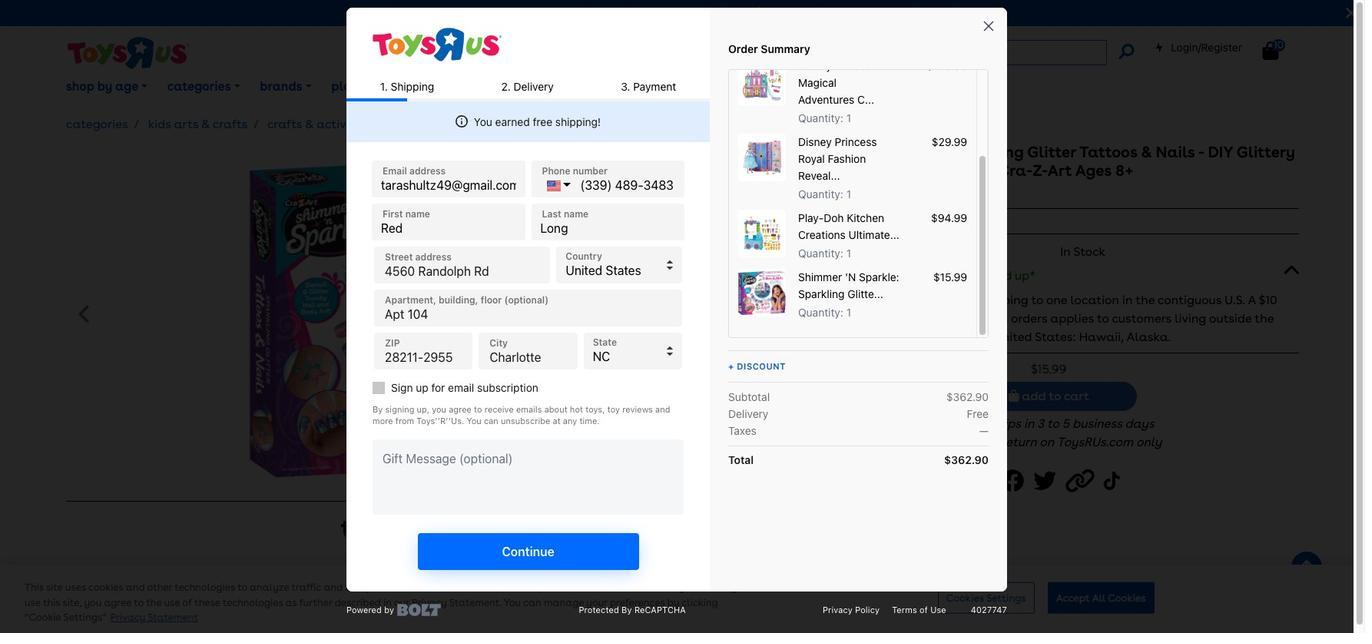 Task type: vqa. For each thing, say whether or not it's contained in the screenshot.
Enter Keyword or Item No. search field
no



Task type: describe. For each thing, give the bounding box(es) containing it.
business
[[1073, 417, 1123, 431]]

*offer
[[821, 293, 857, 307]]

usually
[[944, 417, 989, 431]]

personalize
[[366, 582, 422, 594]]

only
[[1137, 435, 1163, 450]]

domestic
[[955, 311, 1009, 326]]

preferences
[[610, 597, 665, 609]]

2-player laser tag handtank starter set with lights and sound effects image
[[663, 565, 726, 633]]

you
[[504, 597, 521, 609]]

analyze
[[250, 582, 289, 594]]

nails
[[1156, 143, 1196, 161]]

kids arts & crafts
[[148, 117, 248, 131]]

and inside dropdown button
[[989, 268, 1012, 283]]

copy a link to shimmer 'n sparkle: sparkling glitter tattoos & nails - diy glittery nail & body art creations, cra-z-art ages 8+ image
[[1066, 464, 1100, 499]]

stock
[[1074, 244, 1106, 259]]

1 horizontal spatial z-
[[1033, 161, 1048, 180]]

add
[[1023, 389, 1047, 404]]

create a pinterest pin for shimmer 'n sparkle: sparkling glitter tattoos & nails - diy glittery nail & body art creations, cra-z-art ages 8+ image
[[970, 464, 997, 499]]

free
[[808, 268, 833, 283]]

& left activities
[[305, 117, 314, 131]]

email sign-up menu bar
[[56, 60, 1366, 114]]

customers
[[1113, 311, 1172, 326]]

ads,
[[484, 582, 505, 594]]

on inside dropdown button
[[889, 268, 904, 283]]

categories link
[[66, 117, 128, 131]]

these
[[195, 597, 220, 609]]

shimmer 'n sparkle: sparkling glitter tattoos & nails - diy glittery nail & body art creations, cra-z-art ages 8+ image number null image
[[248, 143, 594, 489]]

your
[[587, 597, 608, 609]]

shipping
[[836, 268, 886, 283]]

uses
[[65, 582, 86, 594]]

1 vertical spatial the
[[1256, 311, 1275, 326]]

$49!
[[756, 5, 781, 20]]

1 horizontal spatial the
[[1136, 293, 1155, 307]]

return
[[1002, 435, 1037, 450]]

categories
[[66, 117, 128, 131]]

you
[[84, 597, 102, 609]]

privacy inside this site uses cookies and other technologies to analyze traffic and use, personalize content and ads, and improve our sites and services. by continuing to use this site, you agree to the use of these technologies as further described in our privacy statement. you can manage your preferences by clicking "cookie settings"
[[412, 597, 447, 609]]

body
[[849, 161, 886, 180]]

to inside button
[[1050, 389, 1062, 404]]

agree
[[104, 597, 132, 609]]

further
[[300, 597, 333, 609]]

free
[[553, 5, 582, 20]]

to left the one
[[1032, 293, 1044, 307]]

kids arts & crafts link
[[148, 117, 248, 131]]

standard
[[921, 293, 976, 307]]

1 vertical spatial z-
[[871, 188, 883, 202]]

availability:
[[811, 244, 883, 259]]

3
[[1038, 417, 1045, 431]]

8+
[[1116, 161, 1135, 180]]

crafts & activities
[[267, 117, 371, 131]]

orders inside "*offer applies to standard shipping to one location in the contiguous u.s. a $10 shipping surcharge on domestic orders applies to customers living outside the contiguous united states: hawaii, alaska."
[[1012, 311, 1048, 326]]

to left the "analyze"
[[238, 582, 247, 594]]

1 vertical spatial technologies
[[223, 597, 283, 609]]

for
[[983, 435, 999, 450]]

email
[[389, 79, 422, 94]]

cart
[[1065, 389, 1090, 404]]

to inside usually ships in 3 to 5 business days eligible for return on toysrus.com only
[[1048, 417, 1060, 431]]

in inside usually ships in 3 to 5 business days eligible for return on toysrus.com only
[[1025, 417, 1035, 431]]

all
[[1093, 592, 1106, 604]]

a
[[1249, 293, 1257, 307]]

*offer applies to standard shipping to one location in the contiguous u.s. a $10 shipping surcharge on domestic orders applies to customers living outside the contiguous united states: hawaii, alaska.
[[821, 293, 1278, 344]]

1 vertical spatial our
[[394, 597, 410, 609]]

outside
[[1210, 311, 1252, 326]]

tattoos
[[1080, 143, 1138, 161]]

manage
[[544, 597, 584, 609]]

crafts & activities link
[[267, 117, 371, 131]]

tiktok image
[[1104, 464, 1124, 499]]

'n
[[867, 143, 881, 161]]

improve
[[529, 582, 566, 594]]

clicking
[[682, 597, 718, 609]]

privacy statement link
[[110, 612, 198, 624]]

to up surcharge
[[906, 293, 918, 307]]

accept all cookies
[[1057, 592, 1147, 604]]

can
[[524, 597, 542, 609]]

sites
[[586, 582, 608, 594]]

site
[[46, 582, 63, 594]]

up
[[455, 79, 470, 94]]

statement
[[148, 612, 198, 624]]

0 horizontal spatial applies
[[860, 293, 903, 307]]

to right agree
[[134, 597, 144, 609]]

use,
[[345, 582, 364, 594]]

add to cart
[[1020, 389, 1090, 404]]

shimmer 'n sparkle: sparkling glitter tattoos & nails - diy glittery nail & body art creations, cra-z-art ages 8+ brand : cra-z-art write a review
[[799, 143, 1296, 228]]

sparkling
[[951, 143, 1024, 161]]

$15.99
[[1032, 362, 1067, 376]]

1 vertical spatial shipping
[[824, 311, 874, 326]]

settings
[[987, 592, 1027, 604]]

review
[[941, 214, 977, 228]]

creations,
[[918, 161, 995, 180]]

the inside this site uses cookies and other technologies to analyze traffic and use, personalize content and ads, and improve our sites and services. by continuing to use this site, you agree to the use of these technologies as further described in our privacy statement. you can manage your preferences by clicking "cookie settings"
[[146, 597, 162, 609]]

free shipping for orders over $49!
[[553, 5, 781, 20]]

by
[[668, 597, 680, 609]]

eligible
[[936, 435, 980, 450]]

"cookie
[[25, 612, 61, 624]]

10
[[1275, 39, 1284, 51]]

and up agree
[[126, 582, 145, 594]]

surcharge
[[877, 311, 935, 326]]

united
[[995, 330, 1033, 344]]

states:
[[1036, 330, 1077, 344]]

1 horizontal spatial contiguous
[[1158, 293, 1222, 307]]

1 crafts from the left
[[213, 117, 248, 131]]

described
[[335, 597, 381, 609]]

glitter
[[1028, 143, 1077, 161]]

sparkle:
[[885, 143, 948, 161]]



Task type: locate. For each thing, give the bounding box(es) containing it.
to right add
[[1050, 389, 1062, 404]]

in up customers
[[1123, 293, 1133, 307]]

national geographic light up air rockets image
[[116, 565, 179, 633]]

applies down the one
[[1051, 311, 1095, 326]]

privacy down content in the left bottom of the page
[[412, 597, 447, 609]]

shopping bag image
[[1263, 42, 1279, 60]]

as
[[286, 597, 297, 609]]

on down 3
[[1040, 435, 1055, 450]]

0 vertical spatial cra-
[[999, 161, 1033, 180]]

0 horizontal spatial in
[[384, 597, 392, 609]]

cra- right creations, at the right
[[999, 161, 1033, 180]]

nail
[[799, 161, 831, 180]]

shipping down *offer
[[824, 311, 874, 326]]

on inside "*offer applies to standard shipping to one location in the contiguous u.s. a $10 shipping surcharge on domestic orders applies to customers living outside the contiguous united states: hawaii, alaska."
[[938, 311, 952, 326]]

sign-
[[425, 79, 455, 94]]

0 vertical spatial contiguous
[[1158, 293, 1222, 307]]

1 horizontal spatial use
[[164, 597, 180, 609]]

shipping up domestic
[[979, 293, 1029, 307]]

1 horizontal spatial cra-
[[999, 161, 1033, 180]]

cookies settings button
[[938, 582, 1035, 614]]

write a review button
[[898, 214, 977, 228]]

our
[[568, 582, 584, 594], [394, 597, 410, 609]]

in inside this site uses cookies and other technologies to analyze traffic and use, personalize content and ads, and improve our sites and services. by continuing to use this site, you agree to the use of these technologies as further described in our privacy statement. you can manage your preferences by clicking "cookie settings"
[[384, 597, 392, 609]]

1 use from the left
[[25, 597, 41, 609]]

0 vertical spatial on
[[889, 268, 904, 283]]

0 horizontal spatial the
[[146, 597, 162, 609]]

cra- right :
[[844, 188, 871, 202]]

u.s.
[[1226, 293, 1246, 307]]

privacy statement
[[110, 612, 198, 624]]

use up statement
[[164, 597, 180, 609]]

& right arts
[[201, 117, 210, 131]]

toys
[[449, 513, 501, 543]]

crafts
[[213, 117, 248, 131], [267, 117, 302, 131]]

diy
[[1209, 143, 1234, 161]]

contiguous down domestic
[[927, 330, 991, 344]]

the down "$10"
[[1256, 311, 1275, 326]]

0 vertical spatial the
[[1136, 293, 1155, 307]]

the
[[1136, 293, 1155, 307], [1256, 311, 1275, 326], [146, 597, 162, 609]]

on
[[889, 268, 904, 283], [938, 311, 952, 326], [1040, 435, 1055, 450]]

1 horizontal spatial in
[[1025, 417, 1035, 431]]

content
[[424, 582, 461, 594]]

our down personalize
[[394, 597, 410, 609]]

technologies down the "analyze"
[[223, 597, 283, 609]]

1 horizontal spatial our
[[568, 582, 584, 594]]

0 horizontal spatial cra-
[[844, 188, 871, 202]]

living
[[1175, 311, 1207, 326]]

in
[[1123, 293, 1133, 307], [1025, 417, 1035, 431], [384, 597, 392, 609]]

arts
[[174, 117, 198, 131]]

1 vertical spatial applies
[[1051, 311, 1095, 326]]

the up customers
[[1136, 293, 1155, 307]]

other
[[147, 582, 172, 594]]

2 crafts from the left
[[267, 117, 302, 131]]

and left use,
[[324, 582, 343, 594]]

usually ships in 3 to 5 business days eligible for return on toysrus.com only
[[936, 417, 1163, 450]]

in left 3
[[1025, 417, 1035, 431]]

use down this
[[25, 597, 41, 609]]

1 vertical spatial privacy
[[110, 612, 145, 624]]

on inside usually ships in 3 to 5 business days eligible for return on toysrus.com only
[[1040, 435, 1055, 450]]

glittery
[[1237, 143, 1296, 161]]

ages
[[1076, 161, 1112, 180]]

use
[[25, 597, 41, 609], [164, 597, 180, 609]]

0 horizontal spatial contiguous
[[927, 330, 991, 344]]

2 horizontal spatial in
[[1123, 293, 1133, 307]]

over
[[720, 5, 753, 20]]

0 horizontal spatial privacy
[[110, 612, 145, 624]]

1 vertical spatial on
[[938, 311, 952, 326]]

0 vertical spatial shipping
[[979, 293, 1029, 307]]

the up privacy statement in the left bottom of the page
[[146, 597, 162, 609]]

toys r us image
[[66, 36, 189, 70]]

share shimmer 'n sparkle: sparkling glitter tattoos & nails - diy glittery nail & body art creations, cra-z-art ages 8+ on facebook image
[[1002, 464, 1029, 499]]

0 horizontal spatial use
[[25, 597, 41, 609]]

orders up united at right
[[1012, 311, 1048, 326]]

close button image
[[1347, 5, 1357, 22]]

1 cookies from the left
[[947, 592, 985, 604]]

to right continuing
[[740, 582, 750, 594]]

applies up surcharge
[[860, 293, 903, 307]]

login/register
[[1172, 41, 1243, 54]]

0 horizontal spatial on
[[889, 268, 904, 283]]

traffic
[[292, 582, 322, 594]]

and right 'sites'
[[610, 582, 629, 594]]

2 use from the left
[[164, 597, 180, 609]]

on left all
[[889, 268, 904, 283]]

accept all cookies button
[[1048, 582, 1155, 614]]

brand
[[799, 188, 835, 202]]

this
[[43, 597, 60, 609]]

trending toys
[[341, 513, 501, 543]]

and
[[989, 268, 1012, 283], [126, 582, 145, 594], [324, 582, 343, 594], [463, 582, 482, 594], [507, 582, 526, 594], [610, 582, 629, 594]]

z- left "ages"
[[1033, 161, 1048, 180]]

:
[[838, 188, 841, 202]]

in inside "*offer applies to standard shipping to one location in the contiguous u.s. a $10 shipping surcharge on domestic orders applies to customers living outside the contiguous united states: hawaii, alaska."
[[1123, 293, 1133, 307]]

z-
[[1033, 161, 1048, 180], [871, 188, 883, 202]]

2 horizontal spatial on
[[1040, 435, 1055, 450]]

0 vertical spatial applies
[[860, 293, 903, 307]]

contiguous
[[1158, 293, 1222, 307], [927, 330, 991, 344]]

0 horizontal spatial cookies
[[947, 592, 985, 604]]

0 vertical spatial in
[[1123, 293, 1133, 307]]

to right 3
[[1048, 417, 1060, 431]]

privacy down agree
[[110, 612, 145, 624]]

& up :
[[834, 161, 845, 180]]

&
[[201, 117, 210, 131], [305, 117, 314, 131], [1142, 143, 1153, 161], [834, 161, 845, 180]]

$49
[[965, 268, 986, 283]]

$10
[[1260, 293, 1278, 307]]

to up hawaii, at the bottom right
[[1098, 311, 1110, 326]]

cookies
[[88, 582, 123, 594]]

by
[[673, 582, 685, 594]]

1 vertical spatial contiguous
[[927, 330, 991, 344]]

ships
[[992, 417, 1021, 431]]

art left "ages"
[[1048, 161, 1072, 180]]

2 vertical spatial the
[[146, 597, 162, 609]]

and up statement. at the left of page
[[463, 582, 482, 594]]

write
[[898, 214, 927, 228]]

1 horizontal spatial cookies
[[1109, 592, 1147, 604]]

toysrus.com
[[1058, 435, 1134, 450]]

1 horizontal spatial privacy
[[412, 597, 447, 609]]

10 link
[[1263, 39, 1295, 61]]

statement.
[[449, 597, 502, 609]]

hawaii,
[[1080, 330, 1124, 344]]

0 vertical spatial privacy
[[412, 597, 447, 609]]

1 vertical spatial orders
[[1012, 311, 1048, 326]]

-
[[1199, 143, 1205, 161]]

add to cart button
[[961, 382, 1138, 411]]

this
[[25, 582, 44, 594]]

z- down body
[[871, 188, 883, 202]]

this icon serves as a link to download the essential accessibility assistive technology app for individuals with physical disabilities. it is featured as part of our commitment to diversity and inclusion. image
[[489, 79, 535, 96]]

cra-
[[999, 161, 1033, 180], [844, 188, 871, 202]]

0 horizontal spatial our
[[394, 597, 410, 609]]

1 vertical spatial in
[[1025, 417, 1035, 431]]

0 horizontal spatial orders
[[925, 268, 962, 283]]

1 horizontal spatial on
[[938, 311, 952, 326]]

1 horizontal spatial orders
[[1012, 311, 1048, 326]]

2 vertical spatial in
[[384, 597, 392, 609]]

& right 8+
[[1142, 143, 1153, 161]]

crafts left activities
[[267, 117, 302, 131]]

orders inside dropdown button
[[925, 268, 962, 283]]

orders up standard
[[925, 268, 962, 283]]

0 vertical spatial technologies
[[175, 582, 235, 594]]

2 horizontal spatial the
[[1256, 311, 1275, 326]]

in down personalize
[[384, 597, 392, 609]]

privacy
[[412, 597, 447, 609], [110, 612, 145, 624]]

contiguous up "living"
[[1158, 293, 1222, 307]]

1 horizontal spatial shipping
[[979, 293, 1029, 307]]

a
[[930, 214, 938, 228]]

1 horizontal spatial crafts
[[267, 117, 302, 131]]

0 horizontal spatial crafts
[[213, 117, 248, 131]]

shipping
[[979, 293, 1029, 307], [824, 311, 874, 326]]

cookies right all
[[1109, 592, 1147, 604]]

0 vertical spatial z-
[[1033, 161, 1048, 180]]

free shipping on all orders $49 and up* button
[[799, 258, 1300, 291]]

2 vertical spatial on
[[1040, 435, 1055, 450]]

this site uses cookies and other technologies to analyze traffic and use, personalize content and ads, and improve our sites and services. by continuing to use this site, you agree to the use of these technologies as further described in our privacy statement. you can manage your preferences by clicking "cookie settings"
[[25, 582, 750, 624]]

activities
[[317, 117, 371, 131]]

and left 'up*'
[[989, 268, 1012, 283]]

0 vertical spatial orders
[[925, 268, 962, 283]]

in
[[1061, 244, 1071, 259]]

cookies left settings
[[947, 592, 985, 604]]

shopping bag image
[[1009, 390, 1020, 402]]

trending
[[341, 513, 443, 543]]

cookies settings
[[947, 592, 1027, 604]]

crafts right arts
[[213, 117, 248, 131]]

technologies up these
[[175, 582, 235, 594]]

1 vertical spatial cra-
[[844, 188, 871, 202]]

on down standard
[[938, 311, 952, 326]]

2 cookies from the left
[[1109, 592, 1147, 604]]

art right 'n
[[890, 161, 914, 180]]

shimmer
[[799, 143, 863, 161]]

0 horizontal spatial shipping
[[824, 311, 874, 326]]

to
[[906, 293, 918, 307], [1032, 293, 1044, 307], [1098, 311, 1110, 326], [1050, 389, 1062, 404], [1048, 417, 1060, 431], [238, 582, 247, 594], [740, 582, 750, 594], [134, 597, 144, 609]]

1 horizontal spatial applies
[[1051, 311, 1095, 326]]

for
[[642, 5, 667, 20]]

0 vertical spatial our
[[568, 582, 584, 594]]

site,
[[63, 597, 82, 609]]

of
[[182, 597, 192, 609]]

share a link to shimmer 'n sparkle: sparkling glitter tattoos & nails - diy glittery nail & body art creations, cra-z-art ages 8+ on twitter image
[[1034, 464, 1062, 499]]

closeout! monopoly travel world tour board game image
[[299, 565, 362, 633]]

None search field
[[392, 40, 1108, 65]]

art up write
[[883, 188, 902, 202]]

and up "you"
[[507, 582, 526, 594]]

our up manage
[[568, 582, 584, 594]]

0 horizontal spatial z-
[[871, 188, 883, 202]]

all
[[906, 268, 923, 283]]

free shipping for orders over $49! link
[[553, 5, 781, 20]]

world of super mario nintendo 2.5" deluxe toad house playset image
[[481, 565, 544, 633]]

alaska.
[[1127, 330, 1172, 344]]



